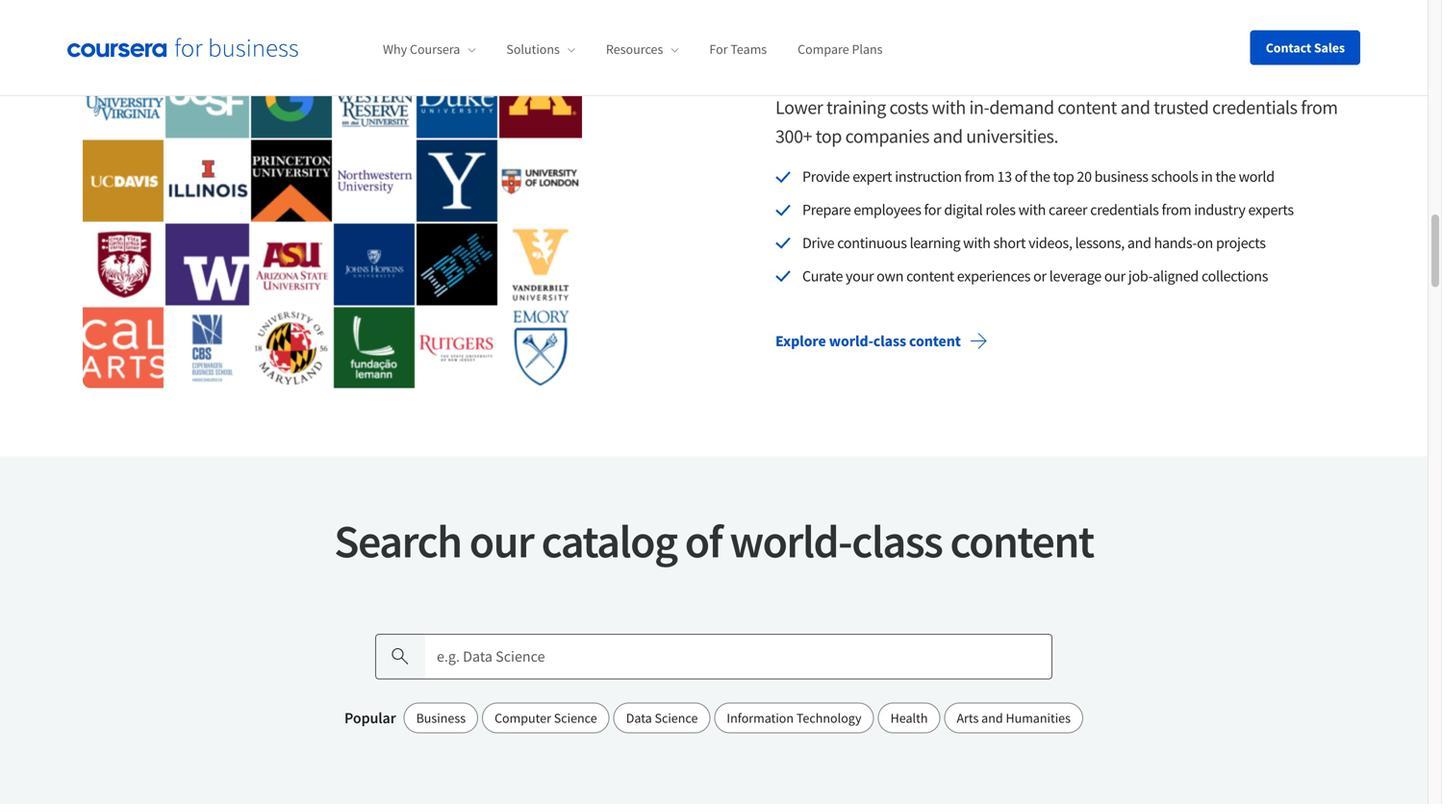 Task type: describe. For each thing, give the bounding box(es) containing it.
compare plans link
[[798, 41, 883, 58]]

teams
[[731, 41, 767, 58]]

why
[[383, 41, 407, 58]]

explore
[[776, 331, 826, 351]]

20
[[1077, 167, 1092, 186]]

coursera
[[410, 41, 460, 58]]

collections
[[1202, 266, 1269, 286]]

0 horizontal spatial credentials
[[1091, 200, 1159, 220]]

best
[[1057, 18, 1136, 76]]

1 vertical spatial top
[[1054, 167, 1075, 186]]

curate your own content experiences or leverage our job-aligned collections
[[803, 266, 1269, 286]]

learn
[[776, 18, 881, 76]]

coursera for business image
[[67, 38, 298, 57]]

projects
[[1217, 233, 1266, 253]]

science for computer science
[[554, 710, 597, 727]]

top inside lower training costs with in-demand content and trusted credentials from 300+ top companies and universities.
[[816, 124, 842, 148]]

search our catalog of world-class content
[[334, 512, 1094, 570]]

prepare employees for digital roles with career credentials from industry experts
[[803, 200, 1294, 220]]

credentials inside lower training costs with in-demand content and trusted credentials from 300+ top companies and universities.
[[1213, 95, 1298, 120]]

technology
[[797, 710, 862, 727]]

health
[[891, 710, 928, 727]]

provide
[[803, 167, 850, 186]]

resources link
[[606, 41, 679, 58]]

from up hands-
[[1162, 200, 1192, 220]]

and up job-
[[1128, 233, 1152, 253]]

curate
[[803, 266, 843, 286]]

business
[[1095, 167, 1149, 186]]

trusted
[[1154, 95, 1209, 120]]

Arts and Humanities button
[[945, 703, 1084, 734]]

videos,
[[1029, 233, 1073, 253]]

digital
[[945, 200, 983, 220]]

the up prepare employees for digital roles with career credentials from industry experts
[[1030, 167, 1051, 186]]

in-
[[970, 95, 990, 120]]

humanities
[[1006, 710, 1071, 727]]

explore world-class content link
[[760, 318, 1004, 364]]

provide expert instruction from 13 of the top 20 business schools in the world
[[803, 167, 1275, 186]]

demand
[[990, 95, 1055, 120]]

for teams
[[710, 41, 767, 58]]

experiences
[[957, 266, 1031, 286]]

career
[[1049, 200, 1088, 220]]

1 vertical spatial our
[[470, 512, 534, 570]]

contact
[[1266, 39, 1312, 56]]

aligned
[[1153, 266, 1199, 286]]

business
[[416, 710, 466, 727]]

contact sales
[[1266, 39, 1346, 56]]

learning
[[910, 233, 961, 253]]

explore world-class content
[[776, 331, 961, 351]]

lower
[[776, 95, 823, 120]]

arts and humanities
[[957, 710, 1071, 727]]

costs
[[890, 95, 929, 120]]

schools
[[1152, 167, 1199, 186]]

compare plans
[[798, 41, 883, 58]]

0 vertical spatial world-
[[829, 331, 874, 351]]

with for in-
[[932, 95, 966, 120]]

Computer Science button
[[482, 703, 610, 734]]

or
[[1034, 266, 1047, 286]]

companies
[[846, 124, 930, 148]]

13
[[998, 167, 1012, 186]]

solutions
[[507, 41, 560, 58]]

1 vertical spatial world-
[[730, 512, 852, 570]]

300+
[[776, 124, 812, 148]]

your
[[846, 266, 874, 286]]

the up demand
[[987, 18, 1049, 76]]

thirty logos from well known universities image
[[83, 0, 582, 389]]

Information Technology button
[[715, 703, 875, 734]]

why coursera
[[383, 41, 460, 58]]



Task type: locate. For each thing, give the bounding box(es) containing it.
top right 300+
[[816, 124, 842, 148]]

our
[[1105, 266, 1126, 286], [470, 512, 534, 570]]

job-
[[1129, 266, 1153, 286]]

credentials down business
[[1091, 200, 1159, 220]]

science right computer
[[554, 710, 597, 727]]

lessons,
[[1076, 233, 1125, 253]]

compare
[[798, 41, 850, 58]]

0 horizontal spatial our
[[470, 512, 534, 570]]

search
[[334, 512, 462, 570]]

1 vertical spatial credentials
[[1091, 200, 1159, 220]]

with inside lower training costs with in-demand content and trusted credentials from 300+ top companies and universities.
[[932, 95, 966, 120]]

class
[[874, 331, 907, 351], [852, 512, 943, 570]]

0 vertical spatial class
[[874, 331, 907, 351]]

and
[[1121, 95, 1151, 120], [933, 124, 963, 148], [1128, 233, 1152, 253], [982, 710, 1004, 727]]

with right roles
[[1019, 200, 1046, 220]]

2 vertical spatial with
[[964, 233, 991, 253]]

information technology
[[727, 710, 862, 727]]

the
[[987, 18, 1049, 76], [1030, 167, 1051, 186], [1216, 167, 1237, 186]]

roles
[[986, 200, 1016, 220]]

the right in
[[1216, 167, 1237, 186]]

1 horizontal spatial science
[[655, 710, 698, 727]]

prepare
[[803, 200, 851, 220]]

for
[[925, 200, 942, 220]]

Data Science button
[[614, 703, 711, 734]]

science right data
[[655, 710, 698, 727]]

sales
[[1315, 39, 1346, 56]]

world
[[1239, 167, 1275, 186]]

leverage
[[1050, 266, 1102, 286]]

Business button
[[404, 703, 478, 734]]

information
[[727, 710, 794, 727]]

hands-
[[1155, 233, 1197, 253]]

continuous
[[838, 233, 907, 253]]

of right catalog
[[685, 512, 722, 570]]

from down sales
[[1301, 95, 1338, 120]]

and up the instruction
[[933, 124, 963, 148]]

data
[[626, 710, 652, 727]]

expert
[[853, 167, 893, 186]]

science
[[554, 710, 597, 727], [655, 710, 698, 727]]

drive
[[803, 233, 835, 253]]

from
[[889, 18, 979, 76], [1301, 95, 1338, 120], [965, 167, 995, 186], [1162, 200, 1192, 220]]

0 horizontal spatial top
[[816, 124, 842, 148]]

of
[[1015, 167, 1028, 186], [685, 512, 722, 570]]

Health button
[[878, 703, 941, 734]]

instruction
[[895, 167, 962, 186]]

0 vertical spatial of
[[1015, 167, 1028, 186]]

0 vertical spatial with
[[932, 95, 966, 120]]

learn from the best
[[776, 18, 1136, 76]]

arts
[[957, 710, 979, 727]]

0 vertical spatial credentials
[[1213, 95, 1298, 120]]

1 horizontal spatial top
[[1054, 167, 1075, 186]]

and inside arts and humanities button
[[982, 710, 1004, 727]]

2 science from the left
[[655, 710, 698, 727]]

science for data science
[[655, 710, 698, 727]]

0 vertical spatial our
[[1105, 266, 1126, 286]]

experts
[[1249, 200, 1294, 220]]

science inside button
[[655, 710, 698, 727]]

data science
[[626, 710, 698, 727]]

0 vertical spatial top
[[816, 124, 842, 148]]

employees
[[854, 200, 922, 220]]

1 horizontal spatial our
[[1105, 266, 1126, 286]]

from inside lower training costs with in-demand content and trusted credentials from 300+ top companies and universities.
[[1301, 95, 1338, 120]]

0 horizontal spatial science
[[554, 710, 597, 727]]

why coursera link
[[383, 41, 476, 58]]

top
[[816, 124, 842, 148], [1054, 167, 1075, 186]]

1 science from the left
[[554, 710, 597, 727]]

with
[[932, 95, 966, 120], [1019, 200, 1046, 220], [964, 233, 991, 253]]

world-
[[829, 331, 874, 351], [730, 512, 852, 570]]

from up costs
[[889, 18, 979, 76]]

lower training costs with in-demand content and trusted credentials from 300+ top companies and universities.
[[776, 95, 1338, 148]]

credentials down "contact"
[[1213, 95, 1298, 120]]

0 horizontal spatial of
[[685, 512, 722, 570]]

computer
[[495, 710, 551, 727]]

Search query text field
[[425, 634, 1053, 680]]

universities.
[[967, 124, 1059, 148]]

1 horizontal spatial of
[[1015, 167, 1028, 186]]

and right arts
[[982, 710, 1004, 727]]

with for short
[[964, 233, 991, 253]]

industry
[[1195, 200, 1246, 220]]

short
[[994, 233, 1026, 253]]

1 horizontal spatial credentials
[[1213, 95, 1298, 120]]

computer science
[[495, 710, 597, 727]]

in
[[1202, 167, 1213, 186]]

from left 13
[[965, 167, 995, 186]]

catalog
[[541, 512, 677, 570]]

plans
[[852, 41, 883, 58]]

resources
[[606, 41, 663, 58]]

drive continuous learning with short videos, lessons, and hands-on projects
[[803, 233, 1266, 253]]

on
[[1197, 233, 1214, 253]]

for
[[710, 41, 728, 58]]

1 vertical spatial with
[[1019, 200, 1046, 220]]

science inside button
[[554, 710, 597, 727]]

for teams link
[[710, 41, 767, 58]]

popular
[[345, 709, 396, 728]]

top left 20
[[1054, 167, 1075, 186]]

with left short
[[964, 233, 991, 253]]

popular option group
[[404, 703, 1084, 734]]

of right 13
[[1015, 167, 1028, 186]]

training
[[827, 95, 886, 120]]

and left trusted
[[1121, 95, 1151, 120]]

1 vertical spatial of
[[685, 512, 722, 570]]

own
[[877, 266, 904, 286]]

content inside lower training costs with in-demand content and trusted credentials from 300+ top companies and universities.
[[1058, 95, 1117, 120]]

1 vertical spatial class
[[852, 512, 943, 570]]

content
[[1058, 95, 1117, 120], [907, 266, 955, 286], [910, 331, 961, 351], [950, 512, 1094, 570]]

with left in-
[[932, 95, 966, 120]]

credentials
[[1213, 95, 1298, 120], [1091, 200, 1159, 220]]

solutions link
[[507, 41, 575, 58]]

contact sales button
[[1251, 30, 1361, 65]]



Task type: vqa. For each thing, say whether or not it's contained in the screenshot.
IS to the top
no



